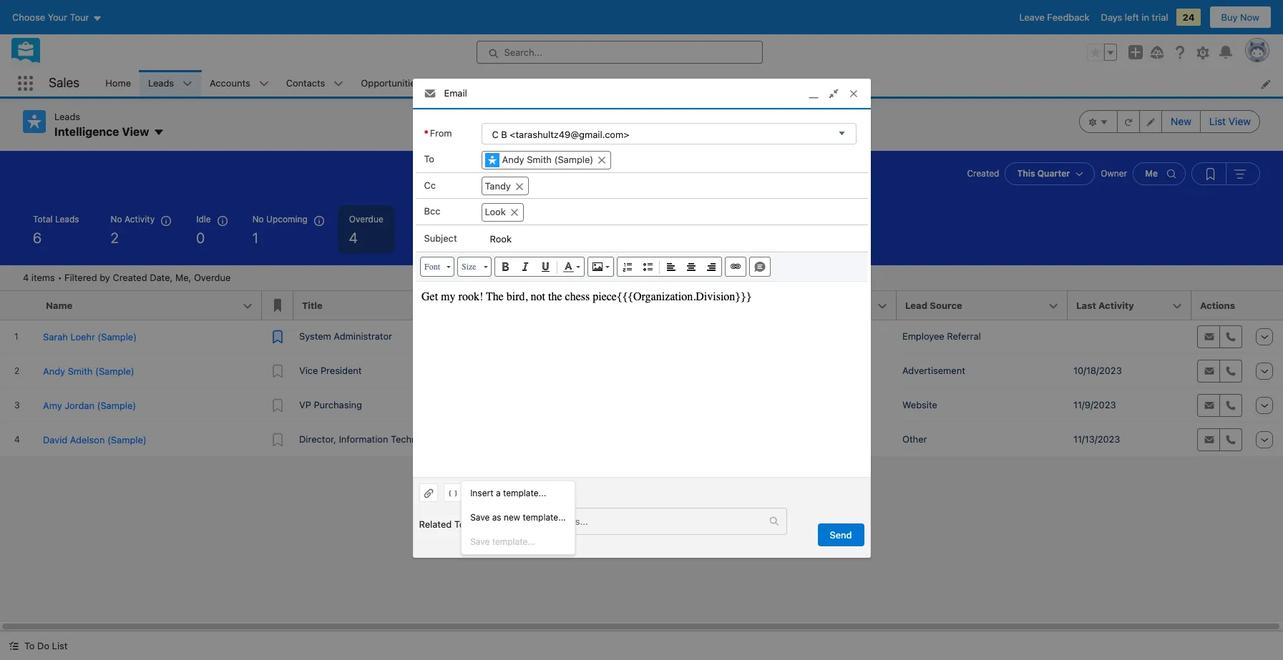 Task type: locate. For each thing, give the bounding box(es) containing it.
text default image right (sample)
[[597, 155, 607, 165]]

accounts list item
[[201, 70, 277, 97]]

1 vertical spatial group
[[1079, 110, 1260, 133]]

forecasts link
[[522, 70, 582, 97]]

to for to do list
[[24, 640, 35, 652]]

0 for upcoming
[[489, 230, 498, 246]]

0 horizontal spatial no
[[111, 214, 122, 225]]

lead view settings image
[[1079, 110, 1118, 133]]

calendar link
[[447, 70, 503, 97]]

0 horizontal spatial overdue
[[194, 272, 231, 283]]

days left in trial
[[1101, 11, 1168, 23]]

1 horizontal spatial created
[[967, 168, 999, 179]]

tandy link
[[481, 177, 529, 196]]

this quarter
[[1017, 168, 1070, 179]]

look
[[485, 206, 506, 218]]

text default image
[[597, 155, 607, 165], [514, 181, 524, 191], [488, 520, 498, 530]]

director,
[[299, 434, 336, 445]]

created
[[967, 168, 999, 179], [113, 272, 147, 283]]

me
[[1145, 168, 1158, 179]]

0 horizontal spatial upcoming
[[266, 214, 308, 225]]

to left the do
[[24, 640, 35, 652]]

group up me button
[[1079, 110, 1260, 133]]

template...
[[503, 488, 546, 499], [523, 512, 566, 523]]

title cell
[[293, 291, 564, 321]]

24
[[1182, 11, 1195, 23]]

•
[[58, 272, 62, 283]]

due today 0
[[415, 214, 458, 246]]

name cell
[[37, 291, 262, 321]]

group containing new
[[1079, 110, 1260, 133]]

0 horizontal spatial to
[[24, 640, 35, 652]]

quotes
[[748, 77, 779, 89]]

1 vertical spatial text default image
[[514, 181, 524, 191]]

dashboards link
[[582, 70, 651, 97]]

no for 2
[[111, 214, 122, 225]]

2 vertical spatial leads
[[55, 214, 79, 225]]

no activity
[[111, 214, 155, 225]]

text default image left send button
[[769, 516, 779, 526]]

0 down look
[[489, 230, 498, 246]]

created right by
[[113, 272, 147, 283]]

tandy
[[485, 180, 511, 191]]

2 horizontal spatial 0
[[489, 230, 498, 246]]

2 vertical spatial group
[[1191, 162, 1260, 185]]

buy
[[1221, 11, 1238, 23]]

leave feedback
[[1019, 11, 1089, 23]]

reports
[[678, 77, 712, 89]]

new
[[504, 512, 520, 523]]

1 horizontal spatial overdue
[[349, 214, 383, 225]]

this
[[1017, 168, 1035, 179]]

feedback
[[1047, 11, 1089, 23]]

leads link
[[140, 70, 183, 97]]

group down list view button
[[1191, 162, 1260, 185]]

0 vertical spatial text default image
[[509, 208, 519, 218]]

leave feedback link
[[1019, 11, 1089, 23]]

0 horizontal spatial text default image
[[488, 520, 498, 530]]

andy smith (sample) link
[[481, 151, 611, 169]]

activity for last activity
[[1098, 300, 1134, 311]]

activity inside button
[[1098, 300, 1134, 311]]

company cell
[[564, 291, 769, 321]]

a
[[496, 488, 501, 499]]

subject
[[424, 233, 457, 244]]

to
[[424, 153, 434, 164], [454, 519, 465, 530], [24, 640, 35, 652]]

action image
[[1249, 291, 1283, 320]]

1 no from the left
[[111, 214, 122, 225]]

1 vertical spatial text default image
[[769, 516, 779, 526]]

text default image inside to do list button
[[9, 641, 19, 651]]

0 horizontal spatial 0
[[196, 230, 205, 246]]

2 vertical spatial text default image
[[9, 641, 19, 651]]

0 horizontal spatial text default image
[[9, 641, 19, 651]]

group
[[1087, 44, 1117, 61], [1079, 110, 1260, 133], [1191, 162, 1260, 185]]

activity right last
[[1098, 300, 1134, 311]]

text default image left the do
[[9, 641, 19, 651]]

0 vertical spatial text default image
[[597, 155, 607, 165]]

no up 1
[[252, 214, 264, 225]]

other
[[902, 434, 927, 445]]

insert a template...
[[470, 488, 546, 499]]

template... up save as new template...
[[503, 488, 546, 499]]

cell
[[564, 320, 769, 354], [1068, 320, 1191, 354], [564, 354, 769, 389], [564, 389, 769, 423], [564, 423, 769, 457]]

bcc
[[424, 206, 440, 217]]

to left accounts icon on the bottom of page
[[454, 519, 465, 530]]

leave
[[1019, 11, 1045, 23]]

to inside button
[[24, 640, 35, 652]]

text default image right tandy
[[514, 181, 524, 191]]

lead source
[[905, 300, 962, 311]]

actions cell
[[1191, 291, 1249, 321]]

vp
[[299, 399, 311, 411]]

overdue right me,
[[194, 272, 231, 283]]

1 horizontal spatial view
[[1229, 115, 1251, 127]]

owner
[[1101, 168, 1127, 179]]

0 vertical spatial leads
[[148, 77, 174, 89]]

quarter
[[1037, 168, 1070, 179]]

list right the new
[[1209, 115, 1226, 127]]

1 horizontal spatial text default image
[[509, 208, 519, 218]]

due
[[415, 214, 431, 225]]

1 horizontal spatial 4
[[349, 230, 358, 246]]

text default image right accounts icon on the bottom of page
[[488, 520, 498, 530]]

title button
[[293, 291, 564, 320]]

information
[[339, 434, 388, 445]]

me button
[[1133, 162, 1186, 185]]

2 horizontal spatial text default image
[[597, 155, 607, 165]]

action cell
[[1249, 291, 1283, 321]]

to do list
[[24, 640, 68, 652]]

1 vertical spatial activity
[[1098, 300, 1134, 311]]

me,
[[175, 272, 191, 283]]

view right intelligence at left top
[[122, 125, 149, 138]]

grid
[[0, 291, 1283, 458]]

leads
[[148, 77, 174, 89], [54, 111, 80, 122], [55, 214, 79, 225]]

0 vertical spatial group
[[1087, 44, 1117, 61]]

text default image right look
[[509, 208, 519, 218]]

row number image
[[0, 291, 37, 320]]

home
[[105, 77, 131, 89]]

0 horizontal spatial created
[[113, 272, 147, 283]]

president
[[321, 365, 362, 376]]

1 horizontal spatial text default image
[[514, 181, 524, 191]]

no for 1
[[252, 214, 264, 225]]

overdue inside key performance indicators group
[[349, 214, 383, 225]]

2 vertical spatial to
[[24, 640, 35, 652]]

technology
[[391, 434, 441, 445]]

0 vertical spatial activity
[[124, 214, 155, 225]]

6
[[33, 230, 42, 246]]

administrator
[[334, 331, 392, 342]]

1 horizontal spatial no
[[252, 214, 264, 225]]

list right the do
[[52, 640, 68, 652]]

view
[[1229, 115, 1251, 127], [122, 125, 149, 138]]

leads up intelligence at left top
[[54, 111, 80, 122]]

buy now
[[1221, 11, 1259, 23]]

system
[[299, 331, 331, 342]]

text default image
[[509, 208, 519, 218], [769, 516, 779, 526], [9, 641, 19, 651]]

2 horizontal spatial to
[[454, 519, 465, 530]]

view right the new
[[1229, 115, 1251, 127]]

template... right new at left
[[523, 512, 566, 523]]

key performance indicators group
[[0, 205, 1283, 265]]

group down days
[[1087, 44, 1117, 61]]

0 down 'idle' at left top
[[196, 230, 205, 246]]

leads right the home
[[148, 77, 174, 89]]

4 items • filtered by created date, me, overdue status
[[23, 272, 231, 283]]

employee referral
[[902, 331, 981, 342]]

to down *
[[424, 153, 434, 164]]

1 horizontal spatial list
[[1209, 115, 1226, 127]]

grid containing name
[[0, 291, 1283, 458]]

system administrator
[[299, 331, 392, 342]]

left
[[1125, 11, 1139, 23]]

Search Accounts... text field
[[498, 509, 769, 535]]

actions
[[1200, 300, 1235, 311]]

0 vertical spatial list
[[1209, 115, 1226, 127]]

0 vertical spatial overdue
[[349, 214, 383, 225]]

send button
[[818, 523, 864, 546]]

1 vertical spatial list
[[52, 640, 68, 652]]

4
[[349, 230, 358, 246], [23, 272, 29, 283]]

accounts
[[210, 77, 250, 89]]

0 vertical spatial 4
[[349, 230, 358, 246]]

0 vertical spatial to
[[424, 153, 434, 164]]

date,
[[150, 272, 173, 283]]

vice president
[[299, 365, 362, 376]]

view inside button
[[1229, 115, 1251, 127]]

lead status cell
[[769, 291, 897, 321]]

sales
[[49, 75, 80, 90]]

1 horizontal spatial upcoming
[[489, 214, 530, 225]]

list
[[97, 70, 1283, 97]]

no up 2
[[111, 214, 122, 225]]

1 horizontal spatial to
[[424, 153, 434, 164]]

upcoming
[[266, 214, 308, 225], [489, 214, 530, 225]]

2 no from the left
[[252, 214, 264, 225]]

4 inside "overdue 4"
[[349, 230, 358, 246]]

0 horizontal spatial view
[[122, 125, 149, 138]]

1 0 from the left
[[196, 230, 205, 246]]

leads right total
[[55, 214, 79, 225]]

2 0 from the left
[[415, 230, 423, 246]]

activity up the '4 items • filtered by created date, me, overdue' status
[[124, 214, 155, 225]]

activity inside key performance indicators group
[[124, 214, 155, 225]]

11/9/2023
[[1073, 399, 1116, 411]]

1 horizontal spatial activity
[[1098, 300, 1134, 311]]

created left this
[[967, 168, 999, 179]]

1 horizontal spatial 0
[[415, 230, 423, 246]]

3 0 from the left
[[489, 230, 498, 246]]

overdue left due
[[349, 214, 383, 225]]

view for intelligence view
[[122, 125, 149, 138]]

activity for no activity
[[124, 214, 155, 225]]

days
[[1101, 11, 1122, 23]]

0 horizontal spatial list
[[52, 640, 68, 652]]

11/13/2023
[[1073, 434, 1120, 445]]

reports list item
[[669, 70, 739, 97]]

0 horizontal spatial 4
[[23, 272, 29, 283]]

no
[[111, 214, 122, 225], [252, 214, 264, 225]]

0 horizontal spatial activity
[[124, 214, 155, 225]]

contacts link
[[277, 70, 334, 97]]

0 down due
[[415, 230, 423, 246]]

company button
[[564, 291, 769, 320]]

do
[[37, 640, 49, 652]]

lead source cell
[[897, 291, 1068, 321]]

activity
[[124, 214, 155, 225], [1098, 300, 1134, 311]]



Task type: describe. For each thing, give the bounding box(es) containing it.
last activity
[[1076, 300, 1134, 311]]

list containing home
[[97, 70, 1283, 97]]

0 vertical spatial created
[[967, 168, 999, 179]]

leads inside 'list item'
[[148, 77, 174, 89]]

as
[[492, 512, 501, 523]]

by
[[100, 272, 110, 283]]

2
[[111, 230, 119, 246]]

reports link
[[669, 70, 720, 97]]

referral
[[947, 331, 981, 342]]

1 vertical spatial created
[[113, 272, 147, 283]]

source
[[930, 300, 962, 311]]

intelligence view
[[54, 125, 149, 138]]

contacts
[[286, 77, 325, 89]]

buy now button
[[1209, 6, 1272, 29]]

quotes link
[[739, 70, 787, 97]]

now
[[1240, 11, 1259, 23]]

10/18/2023
[[1073, 365, 1122, 377]]

0 vertical spatial template...
[[503, 488, 546, 499]]

1 vertical spatial template...
[[523, 512, 566, 523]]

text default image inside andy smith (sample) link
[[597, 155, 607, 165]]

cell for website
[[564, 389, 769, 423]]

cc
[[424, 179, 436, 191]]

contacts list item
[[277, 70, 352, 97]]

important cell
[[262, 291, 293, 321]]

purchasing
[[314, 399, 362, 411]]

name button
[[37, 291, 262, 320]]

list inside group
[[1209, 115, 1226, 127]]

1 vertical spatial 4
[[23, 272, 29, 283]]

trial
[[1152, 11, 1168, 23]]

accounts link
[[201, 70, 259, 97]]

1 vertical spatial leads
[[54, 111, 80, 122]]

last
[[1076, 300, 1096, 311]]

1
[[252, 230, 258, 246]]

2 horizontal spatial text default image
[[769, 516, 779, 526]]

intelligence
[[54, 125, 119, 138]]

vp purchasing
[[299, 399, 362, 411]]

1 vertical spatial to
[[454, 519, 465, 530]]

opportunities list item
[[352, 70, 447, 97]]

this quarter button
[[1005, 162, 1095, 185]]

from
[[430, 127, 452, 139]]

save as new template...
[[470, 512, 566, 523]]

last activity cell
[[1068, 291, 1191, 321]]

advertisement
[[902, 365, 965, 376]]

opportunities link
[[352, 70, 429, 97]]

employee
[[902, 331, 944, 342]]

text default image inside the "look" link
[[509, 208, 519, 218]]

c
[[492, 129, 499, 140]]

search... button
[[476, 41, 762, 64]]

new button
[[1161, 110, 1201, 133]]

total leads 6
[[33, 214, 79, 246]]

new
[[1171, 115, 1191, 127]]

total
[[33, 214, 53, 225]]

1 vertical spatial overdue
[[194, 272, 231, 283]]

smith
[[527, 154, 552, 165]]

lead source button
[[897, 291, 1068, 320]]

in
[[1142, 11, 1149, 23]]

leads inside total leads 6
[[55, 214, 79, 225]]

andy
[[502, 154, 524, 165]]

leads list item
[[140, 70, 201, 97]]

list view
[[1209, 115, 1251, 127]]

cell for employee referral
[[564, 320, 769, 354]]

email dialog
[[413, 79, 870, 558]]

cell for advertisement
[[564, 354, 769, 389]]

email
[[444, 87, 467, 99]]

to for to
[[424, 153, 434, 164]]

1 upcoming from the left
[[266, 214, 308, 225]]

quotes list item
[[739, 70, 806, 97]]

0 inside due today 0
[[415, 230, 423, 246]]

*
[[424, 127, 428, 139]]

dashboards list item
[[582, 70, 669, 97]]

<tarashultz49@gmail.com>
[[510, 129, 629, 140]]

Subject text field
[[481, 226, 856, 252]]

send
[[830, 529, 852, 541]]

cell for other
[[564, 423, 769, 457]]

to do list button
[[0, 632, 76, 660]]

overdue 4
[[349, 214, 383, 246]]

b
[[501, 129, 507, 140]]

website
[[902, 399, 937, 411]]

c b <tarashultz49@gmail.com> button
[[481, 123, 856, 144]]

row number cell
[[0, 291, 37, 321]]

view for list view
[[1229, 115, 1251, 127]]

accounts image
[[470, 515, 485, 529]]

related
[[419, 519, 452, 530]]

save as new template... link
[[462, 506, 574, 530]]

2 vertical spatial text default image
[[488, 520, 498, 530]]

forecasts
[[531, 77, 573, 89]]

items
[[31, 272, 55, 283]]

company
[[572, 300, 616, 311]]

4 items • filtered by created date, me, overdue
[[23, 272, 231, 283]]

text default image inside tandy link
[[514, 181, 524, 191]]

list view button
[[1200, 110, 1260, 133]]

c b <tarashultz49@gmail.com>
[[492, 129, 629, 140]]

lead image
[[485, 153, 499, 168]]

filtered
[[64, 272, 97, 283]]

insert
[[470, 488, 493, 499]]

no upcoming
[[252, 214, 308, 225]]

idle
[[196, 214, 211, 225]]

name
[[46, 300, 72, 311]]

vice
[[299, 365, 318, 376]]

today
[[433, 214, 458, 225]]

2 upcoming from the left
[[489, 214, 530, 225]]

calendar list item
[[447, 70, 522, 97]]

0 for idle
[[196, 230, 205, 246]]



Task type: vqa. For each thing, say whether or not it's contained in the screenshot.


